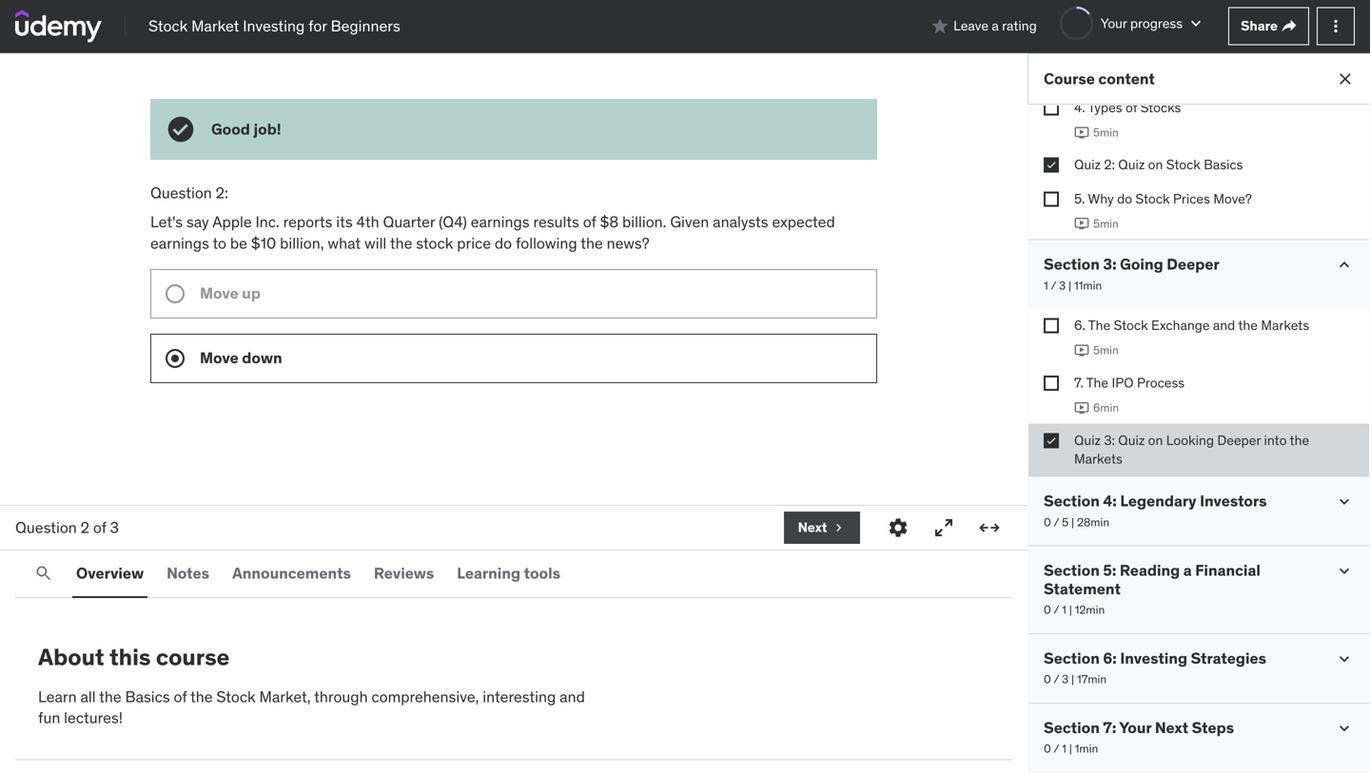 Task type: vqa. For each thing, say whether or not it's contained in the screenshot.
12min
yes



Task type: describe. For each thing, give the bounding box(es) containing it.
learn all the basics of the stock market, through comprehensive, interesting and fun lectures!
[[38, 687, 585, 728]]

fullscreen image
[[933, 517, 956, 540]]

stock market investing for beginners
[[148, 16, 400, 35]]

xsmall image inside next button
[[831, 521, 846, 536]]

xsmall image for 6.
[[1044, 376, 1059, 391]]

to
[[213, 233, 227, 253]]

job!
[[254, 119, 281, 139]]

interesting
[[483, 687, 556, 707]]

5min for the
[[1094, 343, 1119, 358]]

4.
[[1075, 99, 1085, 116]]

going
[[1120, 255, 1164, 274]]

market,
[[259, 687, 311, 707]]

section 3: going deeper button
[[1044, 255, 1220, 274]]

results
[[533, 212, 579, 232]]

section for section 5: reading a financial statement
[[1044, 561, 1100, 581]]

lectures!
[[64, 709, 123, 728]]

course content
[[1044, 69, 1155, 88]]

1min
[[1075, 742, 1099, 757]]

and inside sidebar element
[[1213, 317, 1236, 334]]

financial
[[1196, 561, 1261, 581]]

stock down quiz 2: quiz on stock basics
[[1136, 190, 1170, 207]]

section for section 6: investing strategies
[[1044, 649, 1100, 668]]

5. why do stock prices move?
[[1075, 190, 1252, 207]]

announcements
[[232, 564, 351, 583]]

0 inside section 6: investing strategies 0 / 3 | 17min
[[1044, 672, 1051, 687]]

reading
[[1120, 561, 1180, 581]]

question for question 2 of 3
[[15, 518, 77, 538]]

section 5: reading a financial statement 0 / 1 | 12min
[[1044, 561, 1261, 618]]

5
[[1062, 515, 1069, 530]]

section 6: investing strategies button
[[1044, 649, 1267, 668]]

investors
[[1200, 492, 1267, 511]]

4th
[[356, 212, 379, 232]]

$8
[[600, 212, 619, 232]]

1 horizontal spatial markets
[[1261, 317, 1310, 334]]

next inside button
[[798, 519, 827, 536]]

0 inside section 7: your next steps 0 / 1 | 1min
[[1044, 742, 1051, 757]]

notes
[[167, 564, 209, 583]]

12min
[[1075, 603, 1105, 618]]

for
[[309, 16, 327, 35]]

section for section 4: legendary investors
[[1044, 492, 1100, 511]]

(q4) earnings
[[439, 212, 530, 232]]

given
[[670, 212, 709, 232]]

actions image
[[1327, 17, 1346, 36]]

move for move up
[[200, 284, 239, 303]]

good
[[211, 119, 250, 139]]

rating
[[1002, 17, 1037, 34]]

markets inside quiz 3: quiz on looking deeper into the markets
[[1075, 451, 1123, 468]]

legendary
[[1121, 492, 1197, 511]]

share button
[[1229, 7, 1310, 45]]

of inside sidebar element
[[1126, 99, 1138, 116]]

learn
[[38, 687, 77, 707]]

earnings
[[150, 233, 209, 253]]

leave
[[954, 17, 989, 34]]

tools
[[524, 564, 561, 583]]

5min for types
[[1094, 125, 1119, 140]]

investing for for
[[243, 16, 305, 35]]

small image inside your progress dropdown button
[[1187, 14, 1206, 33]]

your inside dropdown button
[[1101, 15, 1127, 32]]

about
[[38, 643, 104, 672]]

do inside question 2: let's say apple inc. reports its 4th quarter (q4) earnings results of $8 billion. given analysts expected earnings to be $10 billion, what will the stock price do following the news?
[[495, 233, 512, 253]]

5.
[[1075, 190, 1085, 207]]

overview
[[76, 564, 144, 583]]

1 inside section 5: reading a financial statement 0 / 1 | 12min
[[1062, 603, 1067, 618]]

quiz down play types of stocks 'image'
[[1075, 156, 1101, 173]]

billion.
[[622, 212, 667, 232]]

1 inside section 7: your next steps 0 / 1 | 1min
[[1062, 742, 1067, 757]]

3: for quiz
[[1104, 432, 1115, 449]]

course
[[1044, 69, 1095, 88]]

the right exchange
[[1239, 317, 1258, 334]]

section for section 3: going deeper
[[1044, 255, 1100, 274]]

overview button
[[72, 551, 148, 597]]

prices
[[1173, 190, 1211, 207]]

why
[[1088, 190, 1114, 207]]

11min
[[1075, 278, 1102, 293]]

28min
[[1077, 515, 1110, 530]]

0 inside section 4: legendary investors 0 / 5 | 28min
[[1044, 515, 1051, 530]]

5min for why
[[1094, 216, 1119, 231]]

3: for section
[[1103, 255, 1117, 274]]

learning
[[457, 564, 521, 583]]

analysts
[[713, 212, 769, 232]]

a inside section 5: reading a financial statement 0 / 1 | 12min
[[1184, 561, 1192, 581]]

the inside quiz 3: quiz on looking deeper into the markets
[[1290, 432, 1310, 449]]

settings image
[[887, 517, 910, 540]]

let's say apple inc. reports its 4th quarter (q4) earnings results of $8 billion. given analysts expected earnings to be $10 billion, what will the stock price do following the news? group
[[150, 270, 878, 384]]

1 inside section 3: going deeper 1 / 3 | 11min
[[1044, 278, 1049, 293]]

next inside section 7: your next steps 0 / 1 | 1min
[[1155, 718, 1189, 738]]

2: for quiz
[[1104, 156, 1115, 173]]

quiz up 5. why do stock prices move?
[[1119, 156, 1145, 173]]

comprehensive,
[[372, 687, 479, 707]]

the for 7.
[[1087, 375, 1109, 392]]

next button
[[784, 512, 860, 544]]

on for stock
[[1148, 156, 1163, 173]]

section 4: legendary investors 0 / 5 | 28min
[[1044, 492, 1267, 530]]

inc. reports
[[256, 212, 333, 232]]

following
[[516, 233, 577, 253]]

the down quarter
[[390, 233, 412, 253]]

investing for strategies
[[1121, 649, 1188, 668]]

what
[[328, 233, 361, 253]]

learning tools button
[[453, 551, 564, 597]]

a inside button
[[992, 17, 999, 34]]

reviews
[[374, 564, 434, 583]]

do inside sidebar element
[[1117, 190, 1133, 207]]

17min
[[1077, 672, 1107, 687]]

6. the stock exchange and the markets
[[1075, 317, 1310, 334]]

process
[[1137, 375, 1185, 392]]

question 2: let's say apple inc. reports its 4th quarter (q4) earnings results of $8 billion. given analysts expected earnings to be $10 billion, what will the stock price do following the news?
[[150, 183, 835, 253]]

the right all
[[99, 687, 122, 707]]

basics inside sidebar element
[[1204, 156, 1243, 173]]

fun
[[38, 709, 60, 728]]

let's
[[150, 212, 183, 232]]

progress
[[1131, 15, 1183, 32]]

announcements button
[[228, 551, 355, 597]]

deeper inside section 3: going deeper 1 / 3 | 11min
[[1167, 255, 1220, 274]]

exchange
[[1152, 317, 1210, 334]]

play types of stocks image
[[1075, 125, 1090, 140]]

the down $8
[[581, 233, 603, 253]]

expanded view image
[[978, 517, 1001, 540]]



Task type: locate. For each thing, give the bounding box(es) containing it.
xsmall image
[[1282, 19, 1297, 34], [1044, 100, 1059, 115], [1044, 192, 1059, 207], [1044, 318, 1059, 334], [1044, 433, 1059, 449], [831, 521, 846, 536]]

1 vertical spatial move
[[200, 349, 239, 368]]

6min
[[1094, 401, 1119, 416]]

your progress button
[[1060, 7, 1206, 40]]

investing left for
[[243, 16, 305, 35]]

section 5: reading a financial statement button
[[1044, 561, 1320, 599]]

will
[[365, 233, 387, 253]]

7:
[[1103, 718, 1117, 738]]

/ for section 6: investing strategies
[[1054, 672, 1060, 687]]

6:
[[1103, 649, 1117, 668]]

| left 11min
[[1069, 278, 1072, 293]]

small image for section 7: your next steps
[[1335, 719, 1354, 738]]

question for question 2: let's say apple inc. reports its 4th quarter (q4) earnings results of $8 billion. given analysts expected earnings to be $10 billion, what will the stock price do following the news?
[[150, 183, 212, 203]]

1 vertical spatial 1
[[1062, 603, 1067, 618]]

small image inside leave a rating button
[[931, 17, 950, 36]]

of right types
[[1126, 99, 1138, 116]]

|
[[1069, 278, 1072, 293], [1072, 515, 1075, 530], [1069, 603, 1072, 618], [1072, 672, 1075, 687], [1069, 742, 1072, 757]]

your
[[1101, 15, 1127, 32], [1120, 718, 1152, 738]]

small image
[[1187, 14, 1206, 33], [931, 17, 950, 36], [1335, 493, 1354, 512], [1335, 562, 1354, 581]]

of inside question 2: let's say apple inc. reports its 4th quarter (q4) earnings results of $8 billion. given analysts expected earnings to be $10 billion, what will the stock price do following the news?
[[583, 212, 596, 232]]

2 5min from the top
[[1094, 216, 1119, 231]]

2 move from the top
[[200, 349, 239, 368]]

0 vertical spatial 3:
[[1103, 255, 1117, 274]]

a left rating
[[992, 17, 999, 34]]

1 vertical spatial next
[[1155, 718, 1189, 738]]

question up let's
[[150, 183, 212, 203]]

2 on from the top
[[1148, 432, 1163, 449]]

move left up
[[200, 284, 239, 303]]

play the stock exchange and the markets image
[[1075, 343, 1090, 358]]

3 inside section 6: investing strategies 0 / 3 | 17min
[[1062, 672, 1069, 687]]

6.
[[1075, 317, 1086, 334]]

7. the ipo process
[[1075, 375, 1185, 392]]

5min
[[1094, 125, 1119, 140], [1094, 216, 1119, 231], [1094, 343, 1119, 358]]

on for looking
[[1148, 432, 1163, 449]]

deeper right going
[[1167, 255, 1220, 274]]

1 move from the top
[[200, 284, 239, 303]]

| right 5
[[1072, 515, 1075, 530]]

learning tools
[[457, 564, 561, 583]]

1 xsmall image from the top
[[1044, 158, 1059, 173]]

all
[[80, 687, 96, 707]]

0 horizontal spatial investing
[[243, 16, 305, 35]]

1 horizontal spatial do
[[1117, 190, 1133, 207]]

section for section 7: your next steps
[[1044, 718, 1100, 738]]

1 0 from the top
[[1044, 515, 1051, 530]]

5min right the play why do stock prices move? icon
[[1094, 216, 1119, 231]]

0 vertical spatial and
[[1213, 317, 1236, 334]]

1 vertical spatial a
[[1184, 561, 1192, 581]]

0 vertical spatial 2:
[[1104, 156, 1115, 173]]

stock left the market
[[148, 16, 188, 35]]

basics
[[1204, 156, 1243, 173], [125, 687, 170, 707]]

| inside section 3: going deeper 1 / 3 | 11min
[[1069, 278, 1072, 293]]

1 vertical spatial on
[[1148, 432, 1163, 449]]

0 vertical spatial do
[[1117, 190, 1133, 207]]

expected
[[772, 212, 835, 232]]

2 0 from the top
[[1044, 603, 1051, 618]]

reviews button
[[370, 551, 438, 597]]

1 vertical spatial markets
[[1075, 451, 1123, 468]]

2: up apple
[[216, 183, 228, 203]]

3 for section 3: going deeper
[[1059, 278, 1066, 293]]

small image for section 3: going deeper
[[1335, 256, 1354, 275]]

move down
[[200, 349, 282, 368]]

of
[[1126, 99, 1138, 116], [583, 212, 596, 232], [93, 518, 106, 538], [174, 687, 187, 707]]

play why do stock prices move? image
[[1075, 216, 1090, 232]]

investing
[[243, 16, 305, 35], [1121, 649, 1188, 668]]

0 vertical spatial small image
[[1335, 256, 1354, 275]]

1 vertical spatial basics
[[125, 687, 170, 707]]

price
[[457, 233, 491, 253]]

0 horizontal spatial 2:
[[216, 183, 228, 203]]

3 inside section 3: going deeper 1 / 3 | 11min
[[1059, 278, 1066, 293]]

share
[[1241, 17, 1278, 34]]

3:
[[1103, 255, 1117, 274], [1104, 432, 1115, 449]]

section 7: your next steps 0 / 1 | 1min
[[1044, 718, 1234, 757]]

on left looking
[[1148, 432, 1163, 449]]

0 vertical spatial the
[[1089, 317, 1111, 334]]

| left 12min at the bottom right
[[1069, 603, 1072, 618]]

1 vertical spatial investing
[[1121, 649, 1188, 668]]

quiz
[[1075, 156, 1101, 173], [1119, 156, 1145, 173], [1075, 432, 1101, 449], [1119, 432, 1145, 449]]

stock left exchange
[[1114, 317, 1148, 334]]

the for 6.
[[1089, 317, 1111, 334]]

the
[[1089, 317, 1111, 334], [1087, 375, 1109, 392]]

your progress
[[1101, 15, 1183, 32]]

section left 5:
[[1044, 561, 1100, 581]]

5min right play types of stocks 'image'
[[1094, 125, 1119, 140]]

basics inside learn all the basics of the stock market, through comprehensive, interesting and fun lectures!
[[125, 687, 170, 707]]

0 vertical spatial a
[[992, 17, 999, 34]]

3 0 from the top
[[1044, 672, 1051, 687]]

1 horizontal spatial question
[[150, 183, 212, 203]]

xsmall image for 4.
[[1044, 158, 1059, 173]]

/ left 1min
[[1054, 742, 1060, 757]]

1 vertical spatial question
[[15, 518, 77, 538]]

0 horizontal spatial markets
[[1075, 451, 1123, 468]]

2 vertical spatial 5min
[[1094, 343, 1119, 358]]

0 vertical spatial markets
[[1261, 317, 1310, 334]]

1 vertical spatial your
[[1120, 718, 1152, 738]]

0 vertical spatial 3
[[1059, 278, 1066, 293]]

section up 1min
[[1044, 718, 1100, 738]]

| for section 6: investing strategies
[[1072, 672, 1075, 687]]

section inside section 6: investing strategies 0 / 3 | 17min
[[1044, 649, 1100, 668]]

/
[[1051, 278, 1057, 293], [1054, 515, 1060, 530], [1054, 603, 1060, 618], [1054, 672, 1060, 687], [1054, 742, 1060, 757]]

move for move down
[[200, 349, 239, 368]]

section up 5
[[1044, 492, 1100, 511]]

stock
[[416, 233, 453, 253]]

do right why
[[1117, 190, 1133, 207]]

0 vertical spatial 1
[[1044, 278, 1049, 293]]

investing inside section 6: investing strategies 0 / 3 | 17min
[[1121, 649, 1188, 668]]

0 left 1min
[[1044, 742, 1051, 757]]

play the ipo process image
[[1075, 401, 1090, 416]]

leave a rating button
[[931, 3, 1037, 49]]

of left $8
[[583, 212, 596, 232]]

2 xsmall image from the top
[[1044, 376, 1059, 391]]

2: up why
[[1104, 156, 1115, 173]]

1 vertical spatial deeper
[[1218, 432, 1261, 449]]

0 horizontal spatial do
[[495, 233, 512, 253]]

5:
[[1103, 561, 1117, 581]]

/ for section 3: going deeper
[[1051, 278, 1057, 293]]

small image
[[1335, 256, 1354, 275], [1335, 650, 1354, 669], [1335, 719, 1354, 738]]

/ left 11min
[[1051, 278, 1057, 293]]

section 7: your next steps button
[[1044, 718, 1234, 738]]

2 vertical spatial small image
[[1335, 719, 1354, 738]]

0 vertical spatial question
[[150, 183, 212, 203]]

0 vertical spatial move
[[200, 284, 239, 303]]

0 vertical spatial 5min
[[1094, 125, 1119, 140]]

3 for section 6: investing strategies
[[1062, 672, 1069, 687]]

on inside quiz 3: quiz on looking deeper into the markets
[[1148, 432, 1163, 449]]

a right reading
[[1184, 561, 1192, 581]]

do down (q4) earnings
[[495, 233, 512, 253]]

close course content sidebar image
[[1336, 69, 1355, 89]]

/ left 17min
[[1054, 672, 1060, 687]]

market
[[191, 16, 239, 35]]

section 6: investing strategies 0 / 3 | 17min
[[1044, 649, 1267, 687]]

| inside section 6: investing strategies 0 / 3 | 17min
[[1072, 672, 1075, 687]]

question inside question 2: let's say apple inc. reports its 4th quarter (q4) earnings results of $8 billion. given analysts expected earnings to be $10 billion, what will the stock price do following the news?
[[150, 183, 212, 203]]

/ inside section 3: going deeper 1 / 3 | 11min
[[1051, 278, 1057, 293]]

/ left 5
[[1054, 515, 1060, 530]]

section inside section 7: your next steps 0 / 1 | 1min
[[1044, 718, 1100, 738]]

0 inside section 5: reading a financial statement 0 / 1 | 12min
[[1044, 603, 1051, 618]]

1 horizontal spatial basics
[[1204, 156, 1243, 173]]

0 horizontal spatial next
[[798, 519, 827, 536]]

2 vertical spatial 3
[[1062, 672, 1069, 687]]

2: inside sidebar element
[[1104, 156, 1115, 173]]

1
[[1044, 278, 1049, 293], [1062, 603, 1067, 618], [1062, 742, 1067, 757]]

1 small image from the top
[[1335, 256, 1354, 275]]

/ inside section 4: legendary investors 0 / 5 | 28min
[[1054, 515, 1060, 530]]

2 small image from the top
[[1335, 650, 1354, 669]]

0 left 17min
[[1044, 672, 1051, 687]]

question left 2
[[15, 518, 77, 538]]

next left settings icon
[[798, 519, 827, 536]]

1 horizontal spatial 2:
[[1104, 156, 1115, 173]]

xsmall image
[[1044, 158, 1059, 173], [1044, 376, 1059, 391]]

stocks
[[1141, 99, 1181, 116]]

content
[[1099, 69, 1155, 88]]

0 horizontal spatial basics
[[125, 687, 170, 707]]

4 0 from the top
[[1044, 742, 1051, 757]]

/ inside section 7: your next steps 0 / 1 | 1min
[[1054, 742, 1060, 757]]

1 vertical spatial 3:
[[1104, 432, 1115, 449]]

0 vertical spatial deeper
[[1167, 255, 1220, 274]]

| for section 4: legendary investors
[[1072, 515, 1075, 530]]

5min right play the stock exchange and the markets icon
[[1094, 343, 1119, 358]]

3 small image from the top
[[1335, 719, 1354, 738]]

1 vertical spatial 2:
[[216, 183, 228, 203]]

1 horizontal spatial a
[[1184, 561, 1192, 581]]

1 vertical spatial the
[[1087, 375, 1109, 392]]

1 5min from the top
[[1094, 125, 1119, 140]]

| inside section 4: legendary investors 0 / 5 | 28min
[[1072, 515, 1075, 530]]

0 vertical spatial basics
[[1204, 156, 1243, 173]]

course
[[156, 643, 230, 672]]

2: inside question 2: let's say apple inc. reports its 4th quarter (q4) earnings results of $8 billion. given analysts expected earnings to be $10 billion, what will the stock price do following the news?
[[216, 183, 228, 203]]

1 vertical spatial do
[[495, 233, 512, 253]]

of down course
[[174, 687, 187, 707]]

3 left 17min
[[1062, 672, 1069, 687]]

your right 7:
[[1120, 718, 1152, 738]]

section
[[1044, 255, 1100, 274], [1044, 492, 1100, 511], [1044, 561, 1100, 581], [1044, 649, 1100, 668], [1044, 718, 1100, 738]]

4:
[[1103, 492, 1117, 511]]

section up 11min
[[1044, 255, 1100, 274]]

apple
[[212, 212, 252, 232]]

/ inside section 6: investing strategies 0 / 3 | 17min
[[1054, 672, 1060, 687]]

stock market investing for beginners link
[[148, 16, 400, 37]]

1 horizontal spatial and
[[1213, 317, 1236, 334]]

up
[[242, 284, 261, 303]]

3 5min from the top
[[1094, 343, 1119, 358]]

0 horizontal spatial a
[[992, 17, 999, 34]]

the
[[390, 233, 412, 253], [581, 233, 603, 253], [1239, 317, 1258, 334], [1290, 432, 1310, 449], [99, 687, 122, 707], [190, 687, 213, 707]]

2
[[81, 518, 89, 538]]

sidebar element
[[1028, 0, 1371, 774]]

1 on from the top
[[1148, 156, 1163, 173]]

move up
[[200, 284, 261, 303]]

deeper left into
[[1218, 432, 1261, 449]]

your inside section 7: your next steps 0 / 1 | 1min
[[1120, 718, 1152, 738]]

0 vertical spatial xsmall image
[[1044, 158, 1059, 173]]

0 left 5
[[1044, 515, 1051, 530]]

your left progress
[[1101, 15, 1127, 32]]

quiz down play the ipo process image
[[1075, 432, 1101, 449]]

deeper inside quiz 3: quiz on looking deeper into the markets
[[1218, 432, 1261, 449]]

2 section from the top
[[1044, 492, 1100, 511]]

section inside section 3: going deeper 1 / 3 | 11min
[[1044, 255, 1100, 274]]

1 horizontal spatial investing
[[1121, 649, 1188, 668]]

and right exchange
[[1213, 317, 1236, 334]]

the right 7.
[[1087, 375, 1109, 392]]

| for section 3: going deeper
[[1069, 278, 1072, 293]]

through
[[314, 687, 368, 707]]

0 vertical spatial on
[[1148, 156, 1163, 173]]

of right 2
[[93, 518, 106, 538]]

deeper
[[1167, 255, 1220, 274], [1218, 432, 1261, 449]]

1 vertical spatial 3
[[110, 518, 119, 538]]

0 down statement
[[1044, 603, 1051, 618]]

0
[[1044, 515, 1051, 530], [1044, 603, 1051, 618], [1044, 672, 1051, 687], [1044, 742, 1051, 757]]

leave a rating
[[954, 17, 1037, 34]]

0 vertical spatial investing
[[243, 16, 305, 35]]

$10
[[251, 233, 276, 253]]

/ inside section 5: reading a financial statement 0 / 1 | 12min
[[1054, 603, 1060, 618]]

0 horizontal spatial and
[[560, 687, 585, 707]]

this
[[109, 643, 151, 672]]

question 2 of 3
[[15, 518, 119, 538]]

| inside section 5: reading a financial statement 0 / 1 | 12min
[[1069, 603, 1072, 618]]

1 horizontal spatial next
[[1155, 718, 1189, 738]]

| inside section 7: your next steps 0 / 1 | 1min
[[1069, 742, 1072, 757]]

search image
[[34, 564, 53, 583]]

1 section from the top
[[1044, 255, 1100, 274]]

into
[[1264, 432, 1287, 449]]

small image for section 6: investing strategies
[[1335, 650, 1354, 669]]

investing right 6:
[[1121, 649, 1188, 668]]

its
[[336, 212, 353, 232]]

3: inside quiz 3: quiz on looking deeper into the markets
[[1104, 432, 1115, 449]]

1 vertical spatial small image
[[1335, 650, 1354, 669]]

1 left 1min
[[1062, 742, 1067, 757]]

the down course
[[190, 687, 213, 707]]

markets
[[1261, 317, 1310, 334], [1075, 451, 1123, 468]]

stock up prices
[[1167, 156, 1201, 173]]

on up 5. why do stock prices move?
[[1148, 156, 1163, 173]]

quiz 2: quiz on stock basics
[[1075, 156, 1243, 173]]

basics up move?
[[1204, 156, 1243, 173]]

/ for section 4: legendary investors
[[1054, 515, 1060, 530]]

0 vertical spatial your
[[1101, 15, 1127, 32]]

2: for question
[[216, 183, 228, 203]]

3: inside section 3: going deeper 1 / 3 | 11min
[[1103, 255, 1117, 274]]

xsmall image inside 'share' button
[[1282, 19, 1297, 34]]

5 section from the top
[[1044, 718, 1100, 738]]

basics down 'about this course'
[[125, 687, 170, 707]]

1 left 11min
[[1044, 278, 1049, 293]]

next left steps
[[1155, 718, 1189, 738]]

3 section from the top
[[1044, 561, 1100, 581]]

looking
[[1167, 432, 1214, 449]]

1 vertical spatial and
[[560, 687, 585, 707]]

0 vertical spatial next
[[798, 519, 827, 536]]

| left 17min
[[1072, 672, 1075, 687]]

section inside section 5: reading a financial statement 0 / 1 | 12min
[[1044, 561, 1100, 581]]

section 3: going deeper 1 / 3 | 11min
[[1044, 255, 1220, 293]]

stock inside learn all the basics of the stock market, through comprehensive, interesting and fun lectures!
[[216, 687, 256, 707]]

quarter
[[383, 212, 435, 232]]

3: down the 6min on the bottom right
[[1104, 432, 1115, 449]]

udemy image
[[15, 10, 102, 42]]

of inside learn all the basics of the stock market, through comprehensive, interesting and fun lectures!
[[174, 687, 187, 707]]

3
[[1059, 278, 1066, 293], [110, 518, 119, 538], [1062, 672, 1069, 687]]

1 vertical spatial 5min
[[1094, 216, 1119, 231]]

3: left going
[[1103, 255, 1117, 274]]

move?
[[1214, 190, 1252, 207]]

stock left market,
[[216, 687, 256, 707]]

1 vertical spatial xsmall image
[[1044, 376, 1059, 391]]

/ down statement
[[1054, 603, 1060, 618]]

3 left 11min
[[1059, 278, 1066, 293]]

types
[[1088, 99, 1123, 116]]

0 horizontal spatial question
[[15, 518, 77, 538]]

the right into
[[1290, 432, 1310, 449]]

3 right 2
[[110, 518, 119, 538]]

| left 1min
[[1069, 742, 1072, 757]]

down
[[242, 349, 282, 368]]

and inside learn all the basics of the stock market, through comprehensive, interesting and fun lectures!
[[560, 687, 585, 707]]

say
[[186, 212, 209, 232]]

quiz down the 6min on the bottom right
[[1119, 432, 1145, 449]]

and right "interesting"
[[560, 687, 585, 707]]

section up 17min
[[1044, 649, 1100, 668]]

the right '6.'
[[1089, 317, 1111, 334]]

section inside section 4: legendary investors 0 / 5 | 28min
[[1044, 492, 1100, 511]]

4 section from the top
[[1044, 649, 1100, 668]]

4. types of stocks
[[1075, 99, 1181, 116]]

1 left 12min at the bottom right
[[1062, 603, 1067, 618]]

about this course
[[38, 643, 230, 672]]

move left the down on the top left
[[200, 349, 239, 368]]

2 vertical spatial 1
[[1062, 742, 1067, 757]]

be
[[230, 233, 247, 253]]

7.
[[1075, 375, 1084, 392]]



